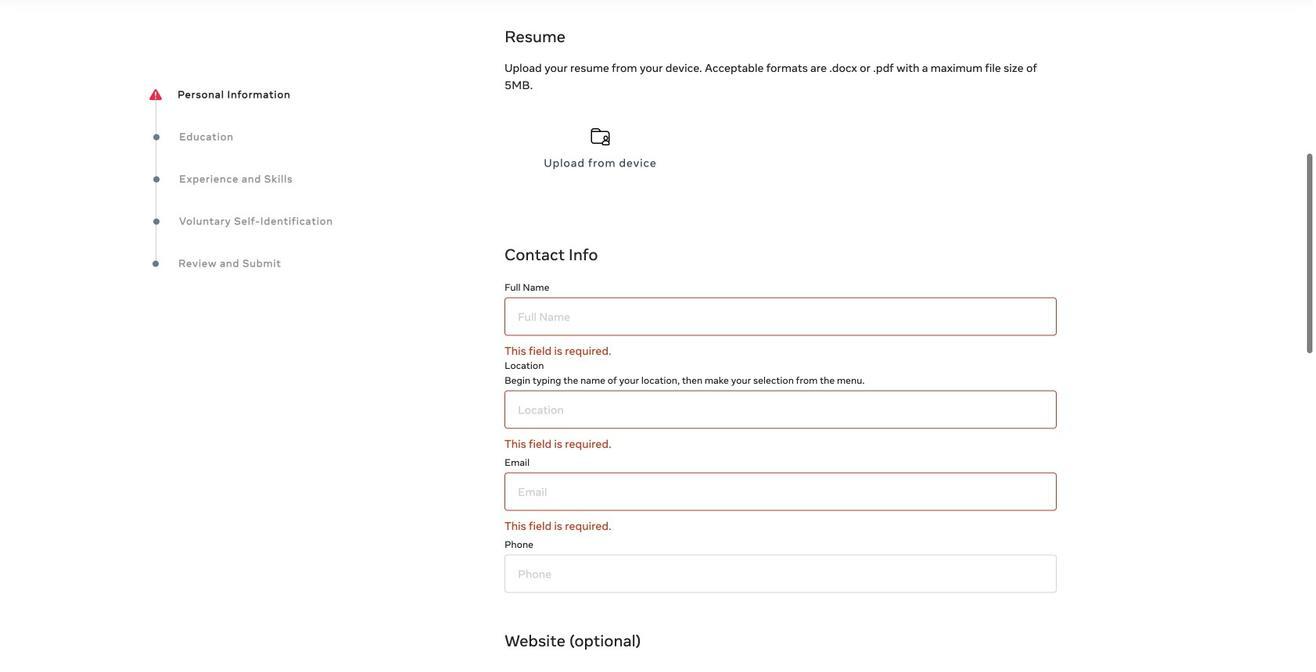 Task type: locate. For each thing, give the bounding box(es) containing it.
Phone text field
[[504, 555, 1057, 593]]

Location text field
[[504, 391, 1057, 429]]

Full Name text field
[[504, 298, 1057, 336]]



Task type: vqa. For each thing, say whether or not it's contained in the screenshot.
Location text box
yes



Task type: describe. For each thing, give the bounding box(es) containing it.
Email text field
[[504, 473, 1057, 511]]



